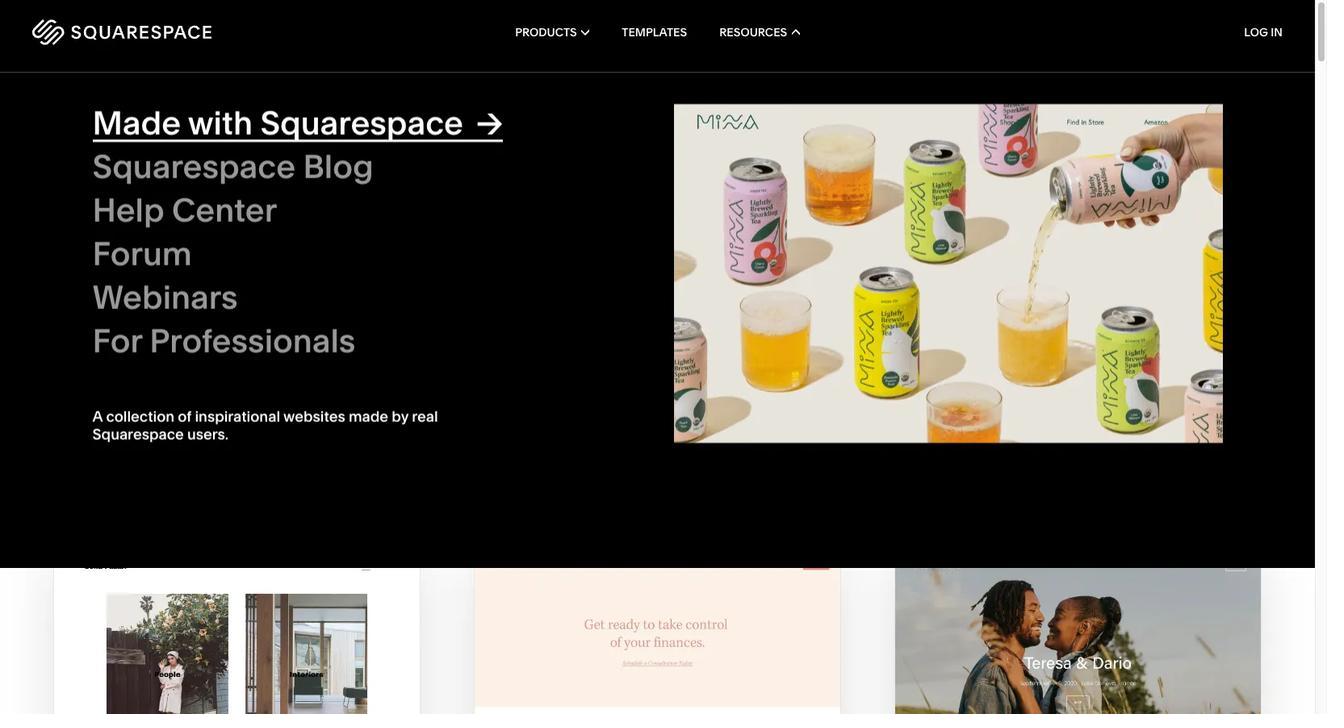 Task type: locate. For each thing, give the bounding box(es) containing it.
to
[[1048, 126, 1061, 142]]

a
[[977, 95, 984, 111], [1210, 95, 1217, 111]]

dario image
[[896, 552, 1262, 715]]

0 horizontal spatial a
[[977, 95, 984, 111]]

& right media
[[612, 273, 619, 287]]

my
[[1188, 193, 1204, 205]]

& left cv
[[284, 345, 291, 360]]

health
[[235, 321, 269, 336]]

customizable
[[1122, 111, 1204, 127]]

online
[[77, 224, 112, 238]]

a right or
[[1210, 95, 1217, 111]]

and
[[1207, 111, 1230, 127]]

online store
[[77, 224, 143, 238]]

cv
[[294, 345, 310, 360]]

degraw element
[[475, 552, 841, 715]]

blog,
[[919, 111, 950, 127]]

need
[[942, 95, 974, 111]]

template
[[247, 87, 421, 137]]

memberships
[[77, 272, 151, 286]]

blog
[[77, 296, 102, 311]]

my favorites link
[[1161, 189, 1262, 211]]

log
[[1245, 25, 1269, 40]]

real estate & properties link
[[576, 345, 718, 360]]

you left can on the top of page
[[952, 111, 975, 127]]

started.
[[1087, 126, 1134, 142]]

page
[[103, 345, 130, 359]]

& for cv
[[284, 345, 291, 360]]

responsive
[[862, 126, 929, 142]]

media & podcasts link
[[576, 273, 687, 287]]

one page
[[77, 345, 130, 359]]

& for animals
[[785, 249, 792, 263]]

nature
[[746, 249, 782, 263]]

get
[[1064, 126, 1084, 142]]

real
[[576, 345, 599, 360]]

yours
[[53, 128, 161, 178]]

an
[[1097, 95, 1112, 111]]

online
[[1115, 95, 1153, 111]]

ease.
[[261, 128, 363, 178]]

store,
[[1156, 95, 1191, 111]]

pazari image
[[54, 552, 420, 715]]

templates link
[[622, 0, 687, 65]]

decor
[[791, 224, 824, 239]]

popular
[[251, 224, 292, 239]]

home
[[746, 224, 779, 239]]

portfolio
[[987, 95, 1040, 111]]

& right nature
[[785, 249, 792, 263]]

personal & cv
[[235, 345, 310, 360]]

squarespace logo image
[[32, 19, 212, 45]]

1 horizontal spatial a
[[1210, 95, 1217, 111]]

website,
[[1043, 95, 1094, 111]]

& right health
[[272, 321, 279, 336]]

media
[[576, 273, 609, 287]]

you
[[917, 95, 939, 111], [952, 111, 975, 127]]

one
[[77, 345, 100, 359]]

or
[[1194, 95, 1207, 111]]

make any template yours with ease.
[[53, 87, 430, 178]]

& right home
[[781, 224, 789, 239]]

resources
[[720, 25, 787, 40]]

log             in link
[[1245, 25, 1283, 40]]

estate
[[602, 345, 634, 360]]

health & beauty link
[[235, 321, 335, 336]]

favorites
[[1206, 193, 1262, 205]]

photography link
[[235, 297, 319, 312]]

templates
[[983, 126, 1045, 142]]

&
[[781, 224, 789, 239], [785, 249, 792, 263], [612, 273, 619, 287], [272, 321, 279, 336], [284, 345, 291, 360], [637, 345, 644, 360]]

& for beauty
[[272, 321, 279, 336]]

0 horizontal spatial you
[[917, 95, 939, 111]]

in
[[1271, 25, 1283, 40]]

you left "need"
[[917, 95, 939, 111]]

any
[[169, 87, 237, 137]]

a right "need"
[[977, 95, 984, 111]]

photography
[[235, 297, 303, 312]]

& for decor
[[781, 224, 789, 239]]



Task type: describe. For each thing, give the bounding box(es) containing it.
health & beauty
[[235, 321, 319, 336]]

personal
[[862, 111, 916, 127]]

media & podcasts
[[576, 273, 671, 287]]

resources button
[[720, 0, 800, 65]]

scheduling
[[77, 320, 138, 335]]

website
[[932, 126, 980, 142]]

whether you need a portfolio website, an online store, or a personal blog, you can use squarespace's customizable and responsive website templates to get started.
[[862, 95, 1230, 142]]

pazari element
[[54, 552, 420, 715]]

my favorites
[[1188, 193, 1262, 205]]

beauty
[[282, 321, 319, 336]]

dario element
[[896, 552, 1262, 715]]

podcasts
[[622, 273, 671, 287]]

products button
[[515, 0, 590, 65]]

nature & animals link
[[746, 249, 853, 263]]

popular designs link
[[235, 224, 339, 239]]

templates
[[622, 25, 687, 40]]

1 horizontal spatial you
[[952, 111, 975, 127]]

& right estate
[[637, 345, 644, 360]]

2 a from the left
[[1210, 95, 1217, 111]]

degraw image
[[475, 552, 841, 715]]

properties
[[647, 345, 702, 360]]

use
[[1003, 111, 1025, 127]]

whether
[[862, 95, 914, 111]]

can
[[978, 111, 1000, 127]]

animals
[[794, 249, 837, 263]]

1 a from the left
[[977, 95, 984, 111]]

squarespace's
[[1028, 111, 1119, 127]]

& for podcasts
[[612, 273, 619, 287]]

popular designs
[[251, 224, 339, 239]]

products
[[515, 25, 577, 40]]

home & decor link
[[746, 224, 840, 239]]

fitness link
[[746, 273, 800, 287]]

with
[[169, 128, 251, 178]]

personal & cv link
[[235, 345, 326, 360]]

nature & animals
[[746, 249, 837, 263]]

squarespace logo link
[[32, 19, 282, 45]]

home & decor
[[746, 224, 824, 239]]

fitness
[[746, 273, 784, 287]]

log             in
[[1245, 25, 1283, 40]]

personal
[[235, 345, 281, 360]]

real estate & properties
[[576, 345, 702, 360]]

designs
[[295, 224, 339, 239]]

make
[[53, 87, 160, 137]]

portfolio
[[77, 248, 122, 262]]

topic
[[235, 197, 265, 208]]

store
[[115, 224, 143, 238]]



Task type: vqa. For each thing, say whether or not it's contained in the screenshot.
your to the right
no



